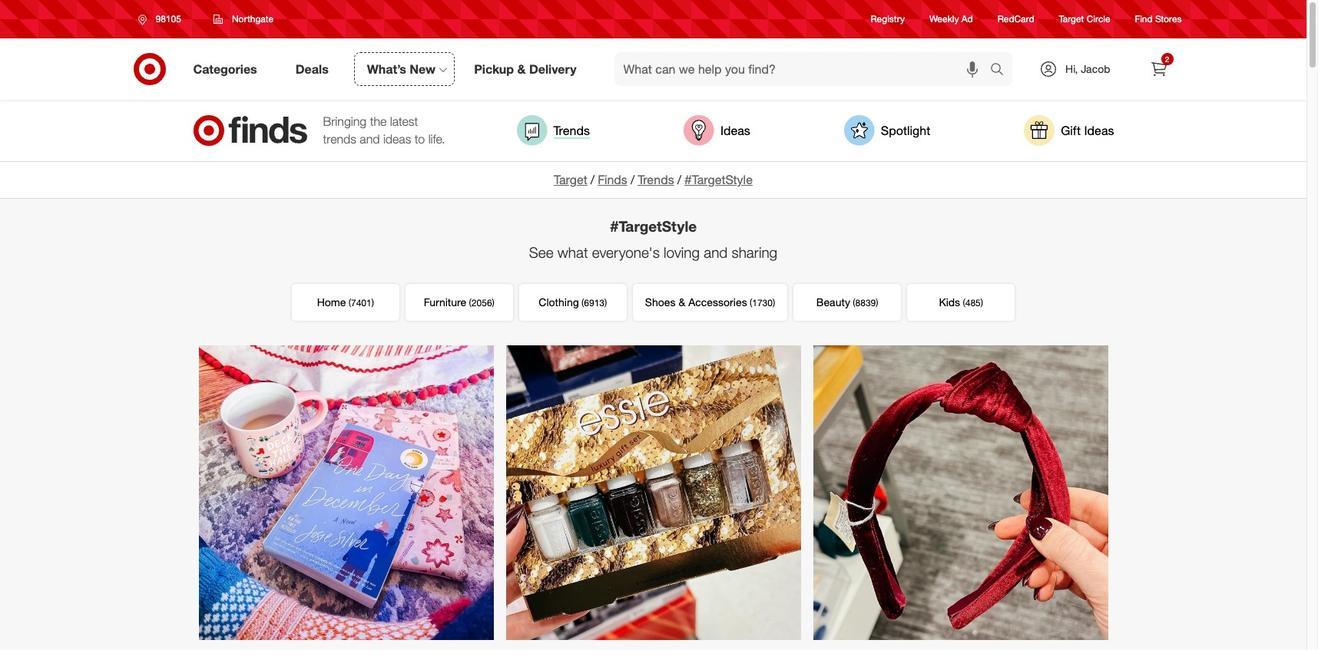 Task type: describe. For each thing, give the bounding box(es) containing it.
see what everyone's loving and sharing
[[529, 243, 778, 261]]

user image by @kayimreading image
[[199, 346, 494, 641]]

hi, jacob
[[1066, 62, 1111, 75]]

target link
[[554, 172, 588, 187]]

target circle
[[1059, 13, 1111, 25]]

) inside shoes & accessories ( 1730 )
[[773, 297, 775, 309]]

deals link
[[283, 52, 348, 86]]

categories
[[193, 61, 257, 77]]

what's new link
[[354, 52, 455, 86]]

shoes & accessories ( 1730 )
[[645, 296, 775, 309]]

target for target / finds / trends / #targetstyle
[[554, 172, 588, 187]]

2 ideas from the left
[[1085, 123, 1114, 138]]

search button
[[983, 52, 1020, 89]]

1 ideas from the left
[[721, 123, 751, 138]]

98105 button
[[128, 5, 197, 33]]

) for furniture
[[492, 297, 495, 309]]

& for delivery
[[517, 61, 526, 77]]

1 horizontal spatial trends link
[[638, 172, 674, 187]]

registry
[[871, 13, 905, 25]]

kids
[[939, 296, 961, 309]]

pickup & delivery
[[474, 61, 577, 77]]

2 user image by @twotargetmoms image from the left
[[813, 346, 1108, 641]]

1 user image by @twotargetmoms image from the left
[[506, 346, 801, 641]]

target circle link
[[1059, 13, 1111, 26]]

stores
[[1156, 13, 1182, 25]]

( for furniture
[[469, 297, 472, 309]]

( for beauty
[[853, 297, 856, 309]]

see
[[529, 243, 554, 261]]

weekly ad link
[[930, 13, 973, 26]]

#targetstyle link
[[685, 172, 753, 187]]

latest
[[390, 114, 418, 129]]

( inside shoes & accessories ( 1730 )
[[750, 297, 752, 309]]

and for trends
[[360, 131, 380, 147]]

and for loving
[[704, 243, 728, 261]]

) for clothing
[[605, 297, 607, 309]]

deals
[[296, 61, 329, 77]]

clothing ( 6913 )
[[539, 296, 607, 309]]

home
[[317, 296, 346, 309]]

3 / from the left
[[677, 172, 682, 187]]

pickup & delivery link
[[461, 52, 596, 86]]

( for clothing
[[582, 297, 584, 309]]

delivery
[[529, 61, 577, 77]]

kids ( 485 )
[[939, 296, 983, 309]]

what's new
[[367, 61, 436, 77]]

finds link
[[598, 172, 628, 187]]

gift
[[1061, 123, 1081, 138]]

find stores link
[[1135, 13, 1182, 26]]

new
[[410, 61, 436, 77]]

weekly ad
[[930, 13, 973, 25]]

hi,
[[1066, 62, 1078, 75]]

home ( 7401 )
[[317, 296, 374, 309]]

spotlight
[[881, 123, 931, 138]]

jacob
[[1081, 62, 1111, 75]]

gift ideas link
[[1024, 115, 1114, 146]]

beauty ( 8839 )
[[817, 296, 879, 309]]

the
[[370, 114, 387, 129]]

What can we help you find? suggestions appear below search field
[[614, 52, 994, 86]]

redcard
[[998, 13, 1035, 25]]

beauty
[[817, 296, 851, 309]]

bringing the latest trends and ideas to life.
[[323, 114, 445, 147]]

find
[[1135, 13, 1153, 25]]

pickup
[[474, 61, 514, 77]]

search
[[983, 63, 1020, 78]]

target / finds / trends / #targetstyle
[[554, 172, 753, 187]]

categories link
[[180, 52, 276, 86]]

8839
[[856, 297, 876, 309]]

7401
[[351, 297, 372, 309]]



Task type: vqa. For each thing, say whether or not it's contained in the screenshot.
everyone's
yes



Task type: locate. For each thing, give the bounding box(es) containing it.
2 ) from the left
[[492, 297, 495, 309]]

0 horizontal spatial target
[[554, 172, 588, 187]]

2
[[1165, 55, 1170, 64]]

1 / from the left
[[591, 172, 595, 187]]

2056
[[472, 297, 492, 309]]

and
[[360, 131, 380, 147], [704, 243, 728, 261]]

& right shoes
[[679, 296, 686, 309]]

) down sharing
[[773, 297, 775, 309]]

ideas
[[721, 123, 751, 138], [1085, 123, 1114, 138]]

#targetstyle down ideas link
[[685, 172, 753, 187]]

1 vertical spatial trends link
[[638, 172, 674, 187]]

ad
[[962, 13, 973, 25]]

5 ( from the left
[[853, 297, 856, 309]]

1 horizontal spatial trends
[[638, 172, 674, 187]]

ideas
[[383, 131, 411, 147]]

6 ) from the left
[[981, 297, 983, 309]]

4 ) from the left
[[773, 297, 775, 309]]

( right 'kids' on the right top of the page
[[963, 297, 966, 309]]

1 vertical spatial &
[[679, 296, 686, 309]]

1 vertical spatial trends
[[638, 172, 674, 187]]

6 ( from the left
[[963, 297, 966, 309]]

0 horizontal spatial /
[[591, 172, 595, 187]]

to
[[415, 131, 425, 147]]

trends link
[[517, 115, 590, 146], [638, 172, 674, 187]]

ideas right gift
[[1085, 123, 1114, 138]]

1 horizontal spatial ideas
[[1085, 123, 1114, 138]]

user image by @twotargetmoms image
[[506, 346, 801, 641], [813, 346, 1108, 641]]

) for beauty
[[876, 297, 879, 309]]

northgate
[[232, 13, 274, 25]]

ideas up #targetstyle link
[[721, 123, 751, 138]]

1 horizontal spatial /
[[631, 172, 635, 187]]

target finds image
[[192, 115, 308, 146]]

spotlight link
[[844, 115, 931, 146]]

( inside furniture ( 2056 )
[[469, 297, 472, 309]]

0 vertical spatial #targetstyle
[[685, 172, 753, 187]]

1 horizontal spatial target
[[1059, 13, 1084, 25]]

target
[[1059, 13, 1084, 25], [554, 172, 588, 187]]

) inside the home ( 7401 )
[[372, 297, 374, 309]]

and inside bringing the latest trends and ideas to life.
[[360, 131, 380, 147]]

& for accessories
[[679, 296, 686, 309]]

485
[[966, 297, 981, 309]]

/ right finds link
[[631, 172, 635, 187]]

1 vertical spatial #targetstyle
[[610, 217, 697, 235]]

1 horizontal spatial user image by @twotargetmoms image
[[813, 346, 1108, 641]]

( inside the home ( 7401 )
[[349, 297, 351, 309]]

gift ideas
[[1061, 123, 1114, 138]]

( right beauty
[[853, 297, 856, 309]]

0 vertical spatial trends
[[554, 123, 590, 138]]

weekly
[[930, 13, 959, 25]]

0 horizontal spatial &
[[517, 61, 526, 77]]

) right beauty
[[876, 297, 879, 309]]

0 horizontal spatial trends link
[[517, 115, 590, 146]]

2 / from the left
[[631, 172, 635, 187]]

98105
[[156, 13, 181, 25]]

everyone's
[[592, 243, 660, 261]]

and right loving
[[704, 243, 728, 261]]

0 vertical spatial and
[[360, 131, 380, 147]]

circle
[[1087, 13, 1111, 25]]

1 vertical spatial target
[[554, 172, 588, 187]]

ideas link
[[684, 115, 751, 146]]

#targetstyle
[[685, 172, 753, 187], [610, 217, 697, 235]]

(
[[349, 297, 351, 309], [469, 297, 472, 309], [582, 297, 584, 309], [750, 297, 752, 309], [853, 297, 856, 309], [963, 297, 966, 309]]

3 ) from the left
[[605, 297, 607, 309]]

) right clothing
[[605, 297, 607, 309]]

) for home
[[372, 297, 374, 309]]

( for home
[[349, 297, 351, 309]]

northgate button
[[204, 5, 284, 33]]

& right pickup
[[517, 61, 526, 77]]

) inside clothing ( 6913 )
[[605, 297, 607, 309]]

6913
[[584, 297, 605, 309]]

furniture ( 2056 )
[[424, 296, 495, 309]]

0 vertical spatial &
[[517, 61, 526, 77]]

loving
[[664, 243, 700, 261]]

0 horizontal spatial ideas
[[721, 123, 751, 138]]

5 ) from the left
[[876, 297, 879, 309]]

trends up target link
[[554, 123, 590, 138]]

( right clothing
[[582, 297, 584, 309]]

1 horizontal spatial and
[[704, 243, 728, 261]]

trends
[[323, 131, 356, 147]]

target left circle
[[1059, 13, 1084, 25]]

1 vertical spatial and
[[704, 243, 728, 261]]

) inside beauty ( 8839 )
[[876, 297, 879, 309]]

2 ( from the left
[[469, 297, 472, 309]]

trends
[[554, 123, 590, 138], [638, 172, 674, 187]]

finds
[[598, 172, 628, 187]]

trends link right finds link
[[638, 172, 674, 187]]

0 horizontal spatial trends
[[554, 123, 590, 138]]

) right 'kids' on the right top of the page
[[981, 297, 983, 309]]

3 ( from the left
[[582, 297, 584, 309]]

trends right finds link
[[638, 172, 674, 187]]

( right accessories
[[750, 297, 752, 309]]

) for kids
[[981, 297, 983, 309]]

/ left finds link
[[591, 172, 595, 187]]

) right 'furniture'
[[492, 297, 495, 309]]

) inside kids ( 485 )
[[981, 297, 983, 309]]

#targetstyle up see what everyone's loving and sharing
[[610, 217, 697, 235]]

clothing
[[539, 296, 579, 309]]

&
[[517, 61, 526, 77], [679, 296, 686, 309]]

( inside kids ( 485 )
[[963, 297, 966, 309]]

)
[[372, 297, 374, 309], [492, 297, 495, 309], [605, 297, 607, 309], [773, 297, 775, 309], [876, 297, 879, 309], [981, 297, 983, 309]]

( right 'furniture'
[[469, 297, 472, 309]]

what
[[558, 243, 588, 261]]

redcard link
[[998, 13, 1035, 26]]

1 ) from the left
[[372, 297, 374, 309]]

( for kids
[[963, 297, 966, 309]]

( right "home"
[[349, 297, 351, 309]]

trends link up target link
[[517, 115, 590, 146]]

1 horizontal spatial &
[[679, 296, 686, 309]]

1 ( from the left
[[349, 297, 351, 309]]

( inside clothing ( 6913 )
[[582, 297, 584, 309]]

what's
[[367, 61, 406, 77]]

0 horizontal spatial user image by @twotargetmoms image
[[506, 346, 801, 641]]

target left finds link
[[554, 172, 588, 187]]

( inside beauty ( 8839 )
[[853, 297, 856, 309]]

shoes
[[645, 296, 676, 309]]

/
[[591, 172, 595, 187], [631, 172, 635, 187], [677, 172, 682, 187]]

sharing
[[732, 243, 778, 261]]

0 vertical spatial trends link
[[517, 115, 590, 146]]

/ left #targetstyle link
[[677, 172, 682, 187]]

furniture
[[424, 296, 467, 309]]

accessories
[[689, 296, 747, 309]]

2 link
[[1142, 52, 1176, 86]]

and down the
[[360, 131, 380, 147]]

registry link
[[871, 13, 905, 26]]

bringing
[[323, 114, 367, 129]]

) right "home"
[[372, 297, 374, 309]]

0 horizontal spatial and
[[360, 131, 380, 147]]

4 ( from the left
[[750, 297, 752, 309]]

0 vertical spatial target
[[1059, 13, 1084, 25]]

2 horizontal spatial /
[[677, 172, 682, 187]]

find stores
[[1135, 13, 1182, 25]]

life.
[[428, 131, 445, 147]]

) inside furniture ( 2056 )
[[492, 297, 495, 309]]

target for target circle
[[1059, 13, 1084, 25]]

1730
[[752, 297, 773, 309]]



